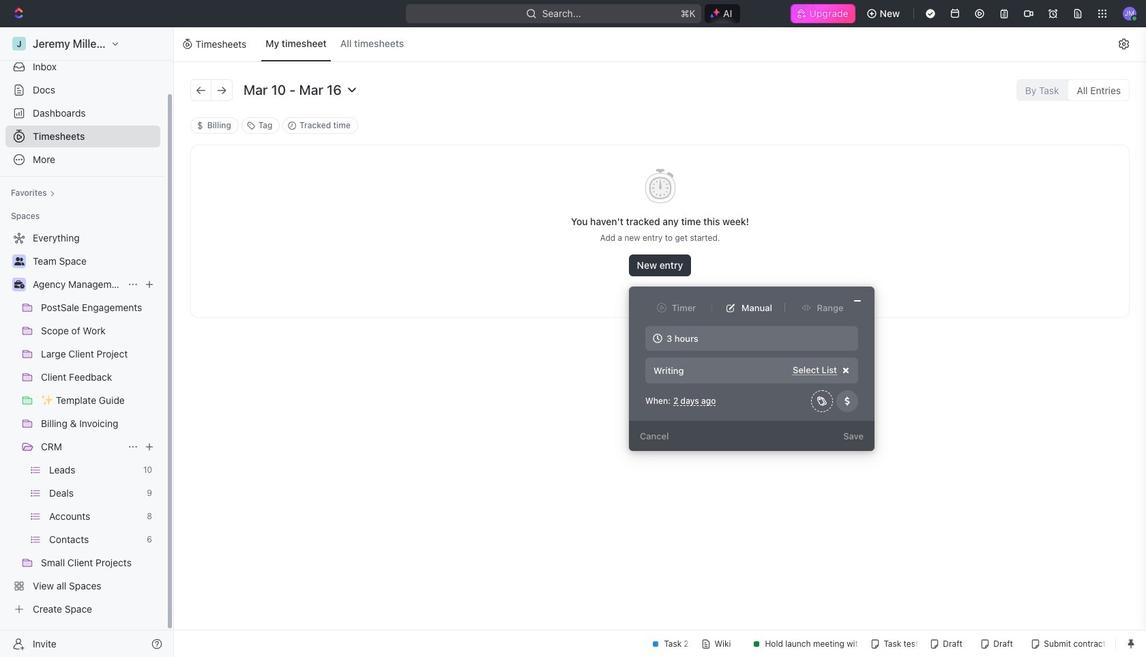 Task type: vqa. For each thing, say whether or not it's contained in the screenshot.
Search tasks... text field
no



Task type: locate. For each thing, give the bounding box(es) containing it.
tree
[[5, 227, 160, 621]]

Enter a new task name... text field
[[652, 365, 790, 377]]

sidebar navigation
[[0, 27, 174, 657]]

business time image
[[14, 281, 24, 289]]



Task type: describe. For each thing, give the bounding box(es) containing it.
tree inside sidebar navigation
[[5, 227, 160, 621]]

Enter time e.g. 3 hours 20 mins text field
[[646, 326, 859, 351]]



